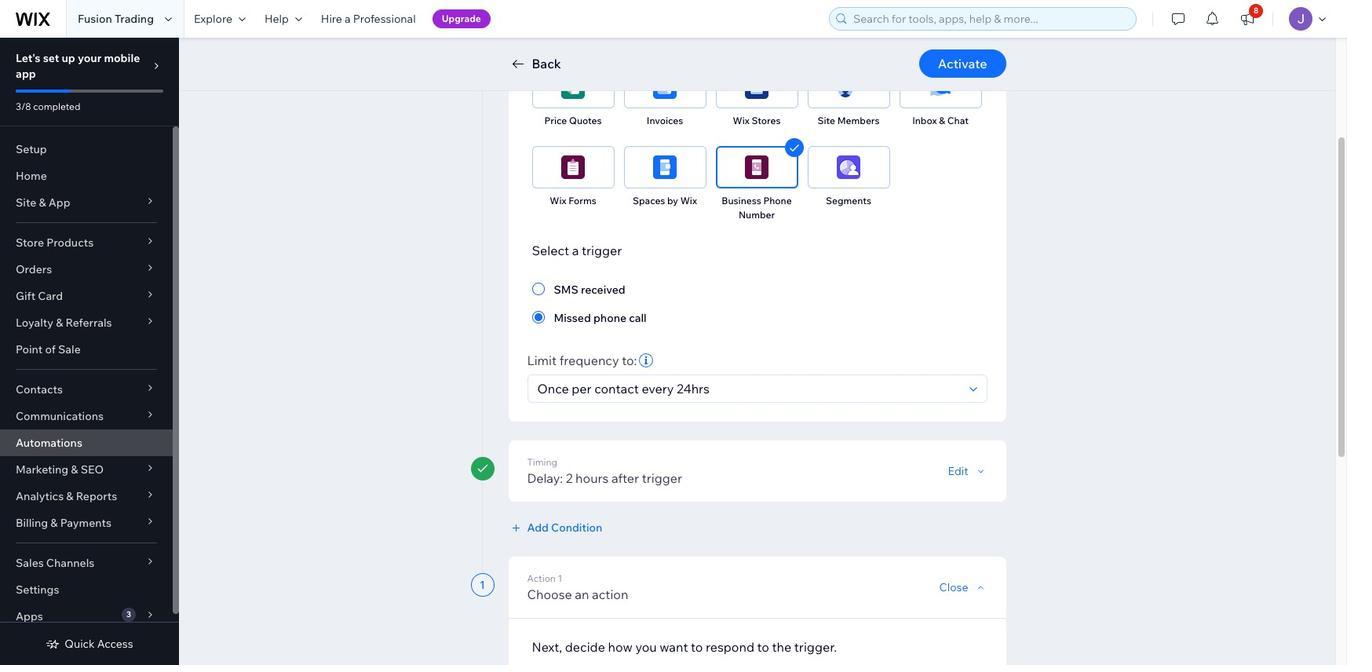 Task type: vqa. For each thing, say whether or not it's contained in the screenshot.
'Gift Card'
yes



Task type: locate. For each thing, give the bounding box(es) containing it.
decide
[[565, 639, 605, 655]]

settings link
[[0, 576, 173, 603]]

billing & payments
[[16, 516, 111, 530]]

site down home
[[16, 196, 36, 210]]

activate
[[938, 56, 988, 71]]

site
[[818, 115, 836, 126], [16, 196, 36, 210]]

site for site members
[[818, 115, 836, 126]]

trading
[[115, 12, 154, 26]]

edit button
[[948, 464, 988, 478]]

1 horizontal spatial 1
[[558, 573, 563, 584]]

& for billing
[[50, 516, 58, 530]]

0 vertical spatial trigger
[[582, 243, 622, 258]]

wix left forms
[[550, 195, 567, 207]]

0 horizontal spatial icon image
[[837, 75, 861, 99]]

0 vertical spatial site
[[818, 115, 836, 126]]

triggers
[[670, 35, 717, 50]]

1
[[558, 573, 563, 584], [480, 578, 485, 592]]

a right hire
[[345, 12, 351, 26]]

& left the chat
[[940, 115, 946, 126]]

to left see
[[615, 35, 627, 50]]

close
[[940, 580, 969, 595]]

a for hire
[[345, 12, 351, 26]]

1 horizontal spatial a
[[572, 243, 579, 258]]

communications
[[16, 409, 104, 423]]

trigger
[[582, 243, 622, 258], [642, 470, 683, 486]]

icon image
[[837, 75, 861, 99], [929, 75, 953, 99]]

products
[[46, 236, 94, 250]]

category image up the segments
[[837, 156, 861, 179]]

& right 'billing'
[[50, 516, 58, 530]]

0 horizontal spatial wix
[[550, 195, 567, 207]]

& for loyalty
[[56, 316, 63, 330]]

& for analytics
[[66, 489, 73, 503]]

option group containing sms received
[[532, 280, 983, 327]]

1 vertical spatial a
[[572, 243, 579, 258]]

1 vertical spatial select
[[532, 243, 569, 258]]

an left see
[[572, 35, 587, 50]]

0 horizontal spatial app
[[16, 67, 36, 81]]

explore
[[194, 12, 232, 26]]

next, decide how you want to respond to the trigger.
[[532, 639, 837, 655]]

1 horizontal spatial site
[[818, 115, 836, 126]]

marketing & seo button
[[0, 456, 173, 483]]

1 select from the top
[[532, 35, 569, 50]]

professional
[[353, 12, 416, 26]]

analytics & reports
[[16, 489, 117, 503]]

select for select a trigger
[[532, 243, 569, 258]]

an inside action 1 choose an action
[[575, 587, 589, 602]]

timing
[[527, 456, 558, 468]]

1 inside action 1 choose an action
[[558, 573, 563, 584]]

select up back
[[532, 35, 569, 50]]

phone
[[594, 311, 627, 325]]

category image
[[562, 75, 585, 99], [653, 75, 677, 99], [653, 156, 677, 179], [745, 156, 769, 179]]

3
[[126, 609, 131, 620]]

0 vertical spatial select
[[532, 35, 569, 50]]

& left app
[[39, 196, 46, 210]]

sidebar element
[[0, 38, 179, 665]]

limit
[[527, 353, 557, 368]]

delay:
[[527, 470, 563, 486]]

category image for segments
[[837, 156, 861, 179]]

2 horizontal spatial category image
[[837, 156, 861, 179]]

3/8
[[16, 101, 31, 112]]

category image up wix forms
[[562, 156, 585, 179]]

missed phone call
[[554, 311, 647, 325]]

store products button
[[0, 229, 173, 256]]

fusion
[[78, 12, 112, 26]]

0 vertical spatial a
[[345, 12, 351, 26]]

the
[[772, 639, 792, 655]]

quick access button
[[46, 637, 133, 651]]

None field
[[533, 375, 965, 402]]

hire a professional
[[321, 12, 416, 26]]

site inside dropdown button
[[16, 196, 36, 210]]

timing delay: 2 hours after trigger
[[527, 456, 683, 486]]

1 icon image from the left
[[837, 75, 861, 99]]

1 left action
[[480, 578, 485, 592]]

automations
[[16, 436, 82, 450]]

an left action
[[575, 587, 589, 602]]

gift card
[[16, 289, 63, 303]]

trigger right the after
[[642, 470, 683, 486]]

price
[[545, 115, 567, 126]]

1 vertical spatial trigger
[[642, 470, 683, 486]]

icon image up site members
[[837, 75, 861, 99]]

app left see
[[589, 35, 612, 50]]

1 vertical spatial site
[[16, 196, 36, 210]]

8
[[1254, 5, 1259, 16]]

number
[[739, 209, 775, 221]]

site left members
[[818, 115, 836, 126]]

respond
[[706, 639, 755, 655]]

2 horizontal spatial wix
[[733, 115, 750, 126]]

received
[[581, 283, 626, 297]]

trigger up received
[[582, 243, 622, 258]]

mobile
[[104, 51, 140, 65]]

members
[[838, 115, 880, 126]]

to left the
[[758, 639, 770, 655]]

category image up wix stores
[[745, 75, 769, 99]]

0 horizontal spatial a
[[345, 12, 351, 26]]

to right want
[[691, 639, 703, 655]]

& right loyalty
[[56, 316, 63, 330]]

category image up price quotes in the top of the page
[[562, 75, 585, 99]]

0 vertical spatial app
[[589, 35, 612, 50]]

apps
[[16, 609, 43, 624]]

sale
[[58, 342, 81, 357]]

after
[[612, 470, 639, 486]]

& inside dropdown button
[[56, 316, 63, 330]]

1 horizontal spatial trigger
[[642, 470, 683, 486]]

setup
[[16, 142, 47, 156]]

1 vertical spatial app
[[16, 67, 36, 81]]

0 horizontal spatial category image
[[562, 156, 585, 179]]

0 horizontal spatial site
[[16, 196, 36, 210]]

activate button
[[920, 49, 1006, 78]]

of
[[45, 342, 56, 357]]

point of sale
[[16, 342, 81, 357]]

let's
[[16, 51, 41, 65]]

1 horizontal spatial icon image
[[929, 75, 953, 99]]

home
[[16, 169, 47, 183]]

close button
[[940, 580, 988, 595]]

option group
[[532, 280, 983, 327]]

& for inbox
[[940, 115, 946, 126]]

quick access
[[65, 637, 133, 651]]

wix right by
[[681, 195, 697, 207]]

sales channels
[[16, 556, 95, 570]]

1 horizontal spatial app
[[589, 35, 612, 50]]

& left seo
[[71, 463, 78, 477]]

icon image down "activate"
[[929, 75, 953, 99]]

0 horizontal spatial 1
[[480, 578, 485, 592]]

wix
[[733, 115, 750, 126], [550, 195, 567, 207], [681, 195, 697, 207]]

category image
[[745, 75, 769, 99], [562, 156, 585, 179], [837, 156, 861, 179]]

setup link
[[0, 136, 173, 163]]

2 horizontal spatial to
[[758, 639, 770, 655]]

a up the sms
[[572, 243, 579, 258]]

seo
[[81, 463, 104, 477]]

2 select from the top
[[532, 243, 569, 258]]

1 right action
[[558, 573, 563, 584]]

select up the sms
[[532, 243, 569, 258]]

up
[[62, 51, 75, 65]]

point
[[16, 342, 43, 357]]

add condition
[[527, 521, 603, 535]]

wix left stores
[[733, 115, 750, 126]]

back button
[[509, 54, 561, 73]]

marketing
[[16, 463, 68, 477]]

app down let's
[[16, 67, 36, 81]]

& left reports
[[66, 489, 73, 503]]

2 icon image from the left
[[929, 75, 953, 99]]

back
[[532, 56, 561, 71]]

select for select an app to see its triggers
[[532, 35, 569, 50]]

business
[[722, 195, 762, 207]]

1 vertical spatial an
[[575, 587, 589, 602]]



Task type: describe. For each thing, give the bounding box(es) containing it.
category image up spaces by wix
[[653, 156, 677, 179]]

loyalty & referrals button
[[0, 309, 173, 336]]

inbox & chat
[[913, 115, 969, 126]]

next,
[[532, 639, 563, 655]]

point of sale link
[[0, 336, 173, 363]]

call
[[629, 311, 647, 325]]

loyalty & referrals
[[16, 316, 112, 330]]

sales channels button
[[0, 550, 173, 576]]

trigger inside timing delay: 2 hours after trigger
[[642, 470, 683, 486]]

wix forms
[[550, 195, 597, 207]]

3/8 completed
[[16, 101, 80, 112]]

how
[[608, 639, 633, 655]]

its
[[653, 35, 667, 50]]

0 horizontal spatial trigger
[[582, 243, 622, 258]]

let's set up your mobile app
[[16, 51, 140, 81]]

completed
[[33, 101, 80, 112]]

help
[[265, 12, 289, 26]]

loyalty
[[16, 316, 53, 330]]

0 vertical spatial an
[[572, 35, 587, 50]]

stores
[[752, 115, 781, 126]]

category image up "business"
[[745, 156, 769, 179]]

app inside let's set up your mobile app
[[16, 67, 36, 81]]

1 horizontal spatial to
[[691, 639, 703, 655]]

analytics & reports button
[[0, 483, 173, 510]]

upgrade
[[442, 13, 481, 24]]

forms
[[569, 195, 597, 207]]

gift card button
[[0, 283, 173, 309]]

you
[[636, 639, 657, 655]]

spaces by wix
[[633, 195, 697, 207]]

action 1 choose an action
[[527, 573, 629, 602]]

store products
[[16, 236, 94, 250]]

help button
[[255, 0, 312, 38]]

spaces
[[633, 195, 665, 207]]

site & app button
[[0, 189, 173, 216]]

channels
[[46, 556, 95, 570]]

trigger.
[[795, 639, 837, 655]]

sms received
[[554, 283, 626, 297]]

to:
[[622, 353, 637, 368]]

select an app to see its triggers
[[532, 35, 717, 50]]

site for site & app
[[16, 196, 36, 210]]

category image for wix forms
[[562, 156, 585, 179]]

referrals
[[66, 316, 112, 330]]

hire a professional link
[[312, 0, 425, 38]]

upgrade button
[[432, 9, 491, 28]]

quick
[[65, 637, 95, 651]]

hours
[[576, 470, 609, 486]]

a for select
[[572, 243, 579, 258]]

home link
[[0, 163, 173, 189]]

sms
[[554, 283, 579, 297]]

marketing & seo
[[16, 463, 104, 477]]

choose
[[527, 587, 572, 602]]

contacts button
[[0, 376, 173, 403]]

icon image for members
[[837, 75, 861, 99]]

card
[[38, 289, 63, 303]]

icon image for &
[[929, 75, 953, 99]]

fusion trading
[[78, 12, 154, 26]]

business phone number
[[722, 195, 792, 221]]

wix for wix stores
[[733, 115, 750, 126]]

billing & payments button
[[0, 510, 173, 536]]

hire
[[321, 12, 342, 26]]

condition
[[551, 521, 603, 535]]

select a trigger
[[532, 243, 622, 258]]

site members
[[818, 115, 880, 126]]

chat
[[948, 115, 969, 126]]

site & app
[[16, 196, 70, 210]]

segments
[[826, 195, 872, 207]]

limit frequency to:
[[527, 353, 637, 368]]

phone
[[764, 195, 792, 207]]

add
[[527, 521, 549, 535]]

wix for wix forms
[[550, 195, 567, 207]]

contacts
[[16, 382, 63, 397]]

app
[[48, 196, 70, 210]]

1 horizontal spatial category image
[[745, 75, 769, 99]]

automations link
[[0, 430, 173, 456]]

payments
[[60, 516, 111, 530]]

by
[[668, 195, 679, 207]]

add condition button
[[509, 521, 603, 535]]

& for marketing
[[71, 463, 78, 477]]

orders
[[16, 262, 52, 276]]

frequency
[[560, 353, 619, 368]]

8 button
[[1231, 0, 1265, 38]]

category image up invoices
[[653, 75, 677, 99]]

Search for tools, apps, help & more... field
[[849, 8, 1132, 30]]

1 horizontal spatial wix
[[681, 195, 697, 207]]

billing
[[16, 516, 48, 530]]

0 horizontal spatial to
[[615, 35, 627, 50]]

& for site
[[39, 196, 46, 210]]

invoices
[[647, 115, 683, 126]]

orders button
[[0, 256, 173, 283]]

sales
[[16, 556, 44, 570]]



